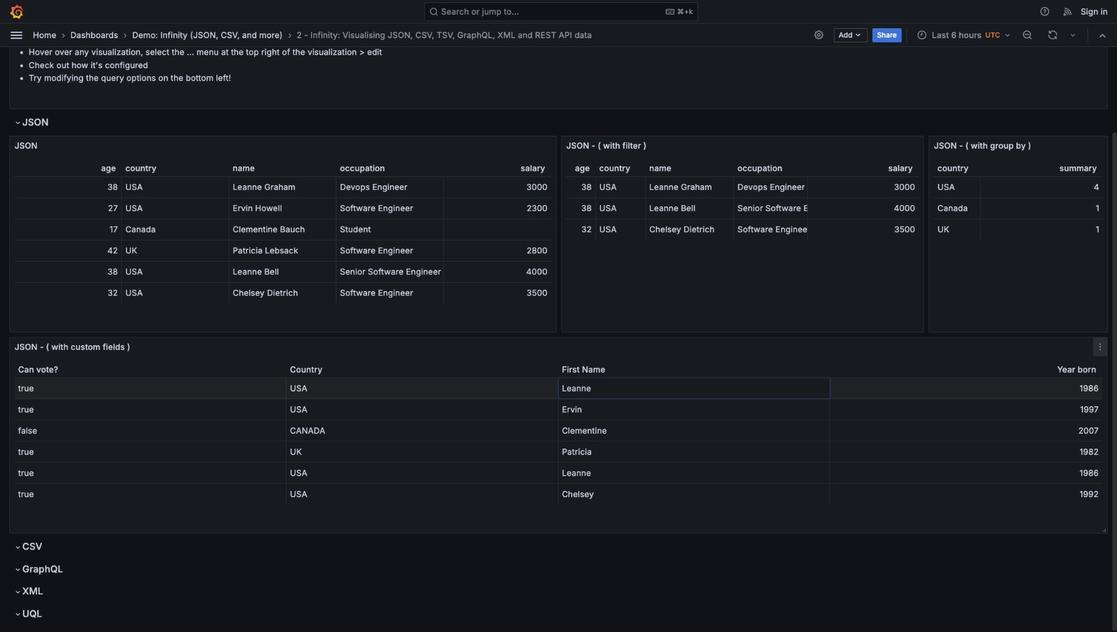 Task type: locate. For each thing, give the bounding box(es) containing it.
help image
[[1040, 6, 1050, 17]]

zoom out time range image
[[1022, 30, 1033, 40]]

auto refresh turned off. choose refresh time interval image
[[1069, 30, 1078, 40]]

table header row
[[15, 160, 551, 177], [567, 160, 919, 177], [934, 160, 1103, 177], [15, 361, 1103, 378]]

cell
[[15, 177, 122, 198], [122, 177, 229, 198], [229, 177, 337, 198], [337, 177, 444, 198], [444, 177, 551, 198], [567, 177, 596, 198], [596, 177, 646, 198], [646, 177, 734, 198], [734, 177, 808, 198], [808, 177, 919, 198], [934, 177, 981, 198], [981, 177, 1103, 198], [15, 198, 122, 219], [122, 198, 229, 219], [229, 198, 337, 219], [337, 198, 444, 219], [444, 198, 551, 219], [567, 198, 596, 219], [596, 198, 646, 219], [646, 198, 734, 219], [734, 198, 808, 219], [808, 198, 919, 219], [934, 198, 981, 219], [981, 198, 1103, 219], [15, 219, 122, 240], [122, 219, 229, 240], [229, 219, 337, 240], [337, 219, 444, 240], [444, 219, 551, 240], [567, 219, 596, 240], [596, 219, 646, 240], [646, 219, 734, 240], [734, 219, 808, 240], [808, 219, 919, 240], [934, 219, 981, 240], [981, 219, 1103, 240], [15, 241, 122, 261], [122, 241, 229, 261], [229, 241, 337, 261], [337, 241, 444, 261], [444, 241, 551, 261], [15, 262, 122, 282], [122, 262, 229, 282], [229, 262, 337, 282], [337, 262, 444, 282], [444, 262, 551, 282], [15, 283, 122, 304], [122, 283, 229, 304], [229, 283, 337, 304], [337, 283, 444, 304], [444, 283, 551, 304], [15, 378, 287, 399], [287, 378, 559, 399], [559, 378, 831, 399], [831, 378, 1103, 399], [15, 399, 287, 420], [287, 399, 559, 420], [559, 399, 831, 420], [831, 399, 1103, 420], [15, 421, 287, 441], [287, 421, 559, 441], [559, 421, 831, 441], [831, 421, 1103, 441], [15, 442, 287, 462], [287, 442, 559, 462], [559, 442, 831, 462], [831, 442, 1103, 462], [15, 463, 287, 484], [287, 463, 559, 484], [559, 463, 831, 484], [831, 463, 1103, 484], [15, 484, 287, 505], [287, 484, 559, 505], [559, 484, 831, 505], [831, 484, 1103, 505]]

dashboard settings image
[[814, 30, 825, 40]]

row
[[15, 177, 551, 198], [567, 177, 919, 198], [934, 177, 1103, 198], [15, 198, 551, 219], [567, 198, 919, 219], [934, 198, 1103, 219], [15, 219, 551, 241], [567, 219, 919, 241], [934, 219, 1103, 241], [15, 241, 551, 262], [15, 262, 551, 283], [15, 283, 551, 304], [15, 378, 1103, 399], [15, 399, 1103, 421], [15, 421, 1103, 442], [15, 442, 1103, 463], [15, 463, 1103, 484], [15, 484, 1103, 505]]

news image
[[1063, 6, 1074, 17]]



Task type: vqa. For each thing, say whether or not it's contained in the screenshot.
Legend Mode field property editor "element"
no



Task type: describe. For each thing, give the bounding box(es) containing it.
grafana image
[[9, 4, 24, 19]]

refresh dashboard image
[[1048, 30, 1059, 40]]

open menu image
[[9, 28, 24, 42]]

menu for panel with title json - ( with custom fields ) image
[[1096, 343, 1105, 352]]



